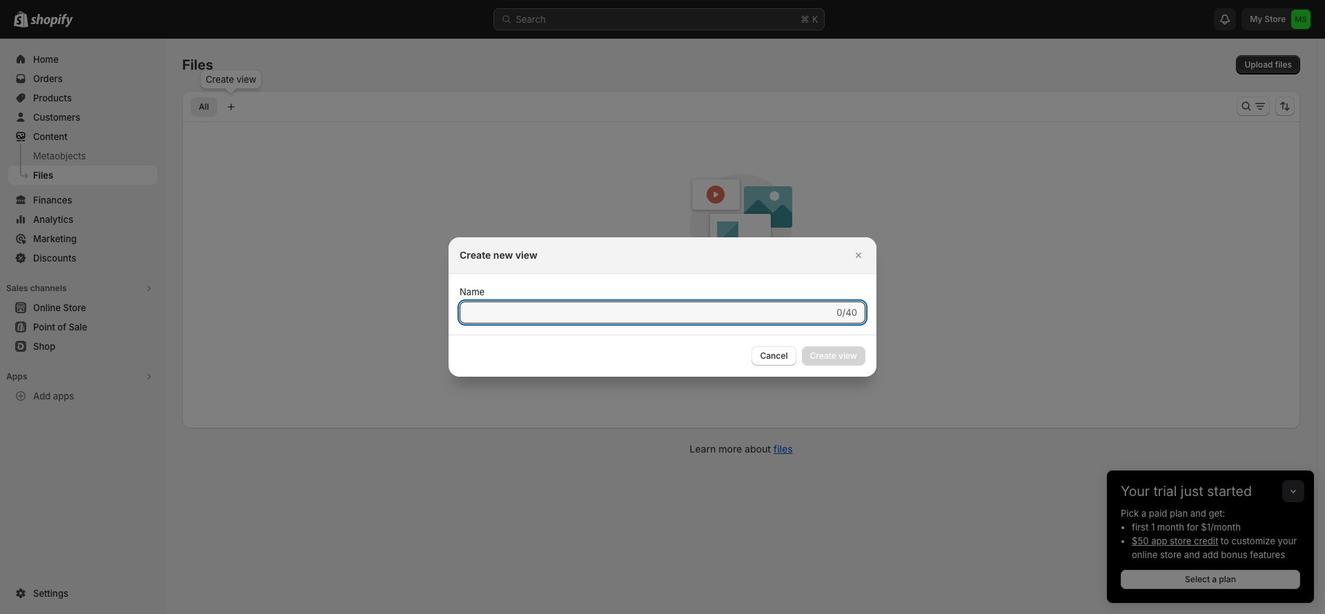 Task type: locate. For each thing, give the bounding box(es) containing it.
None text field
[[460, 302, 834, 324]]

dialog
[[0, 237, 1325, 377]]



Task type: describe. For each thing, give the bounding box(es) containing it.
shopify image
[[30, 14, 73, 28]]



Task type: vqa. For each thing, say whether or not it's contained in the screenshot.
text field
yes



